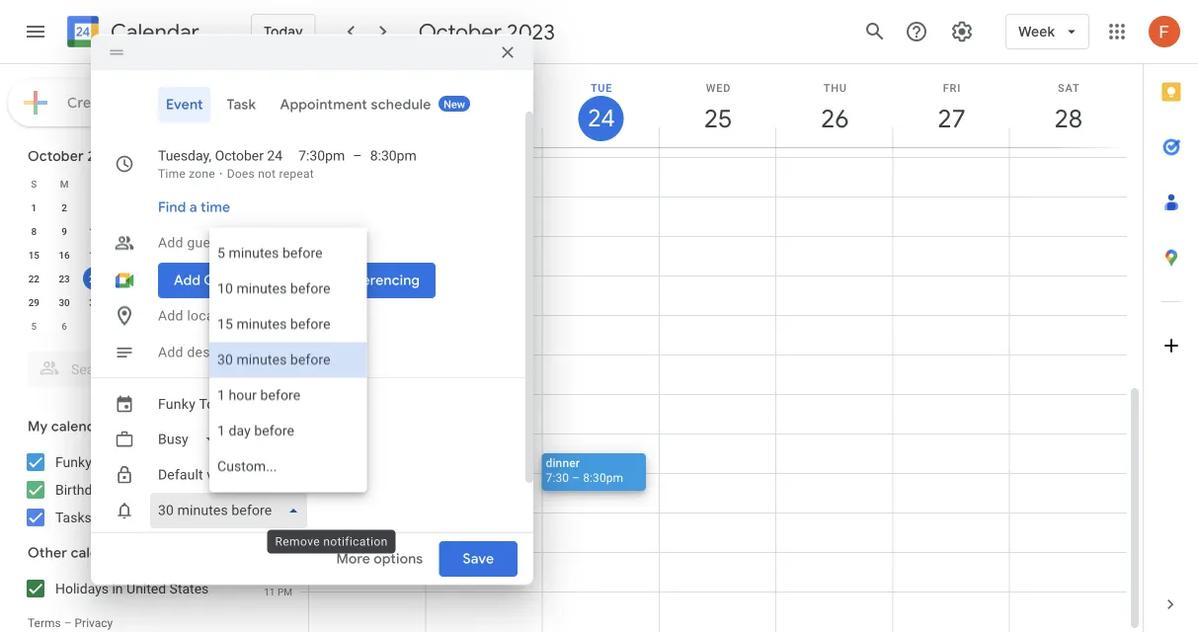 Task type: vqa. For each thing, say whether or not it's contained in the screenshot.


Task type: locate. For each thing, give the bounding box(es) containing it.
2 pm from the top
[[278, 270, 292, 282]]

terms – privacy
[[28, 616, 113, 630]]

november 5 element
[[22, 314, 46, 338]]

2 vertical spatial 6
[[270, 388, 275, 400]]

1 row from the top
[[19, 172, 231, 196]]

1 horizontal spatial 6
[[183, 202, 188, 213]]

24 down 17
[[89, 273, 100, 284]]

8:30pm right to element
[[370, 147, 417, 163]]

1 pm from the top
[[278, 151, 292, 163]]

1 vertical spatial 10
[[180, 320, 191, 332]]

1 vertical spatial add
[[158, 307, 183, 323]]

0 vertical spatial –
[[353, 147, 362, 163]]

0 horizontal spatial 3
[[183, 296, 188, 308]]

26 down 19
[[150, 273, 161, 284]]

or
[[262, 344, 275, 360]]

0 vertical spatial 24
[[586, 103, 614, 134]]

0 horizontal spatial 8
[[31, 225, 37, 237]]

0 vertical spatial 26
[[820, 102, 848, 135]]

1 horizontal spatial 12
[[264, 151, 275, 163]]

remove notification
[[275, 535, 388, 549]]

terms
[[28, 616, 61, 630]]

pm for 9 pm
[[278, 507, 292, 519]]

4 pm
[[270, 309, 292, 321]]

today button
[[251, 8, 316, 55]]

add inside dropdown button
[[158, 234, 183, 250]]

new element
[[439, 95, 470, 111]]

wed
[[706, 81, 731, 94]]

15
[[28, 249, 40, 261]]

column header
[[308, 64, 426, 147]]

add for add guests
[[158, 234, 183, 250]]

funky inside the my calendars list
[[55, 454, 92, 470]]

2 vertical spatial 5
[[270, 349, 275, 361]]

12 up 19
[[150, 225, 161, 237]]

calendars
[[51, 418, 116, 436], [71, 544, 135, 562]]

4 down 28 element
[[213, 296, 219, 308]]

add
[[158, 234, 183, 250], [158, 307, 183, 323], [158, 344, 183, 360]]

26 down thu
[[820, 102, 848, 135]]

6 row from the top
[[19, 290, 231, 314]]

12 inside 12 element
[[150, 225, 161, 237]]

1 horizontal spatial funky
[[158, 395, 196, 411]]

pm for 7 pm
[[278, 428, 292, 440]]

8:30pm right 7:30 at the left bottom of the page
[[583, 471, 623, 485]]

1 horizontal spatial 10
[[180, 320, 191, 332]]

27 down fri
[[936, 102, 965, 135]]

0 horizontal spatial 26
[[150, 273, 161, 284]]

s
[[31, 178, 37, 190], [213, 178, 219, 190]]

time zone
[[158, 166, 215, 180]]

5
[[152, 202, 158, 213], [31, 320, 37, 332], [270, 349, 275, 361]]

row containing 5
[[19, 314, 231, 338]]

calendars for other calendars
[[71, 544, 135, 562]]

14 element
[[204, 219, 228, 243]]

1 vertical spatial 8:30pm
[[583, 471, 623, 485]]

17 element
[[83, 243, 106, 267]]

calendar heading
[[107, 18, 199, 46]]

1 horizontal spatial 8
[[122, 320, 128, 332]]

5 down 29 element
[[31, 320, 37, 332]]

pm down 3 pm
[[278, 309, 292, 321]]

1 option from the top
[[209, 235, 367, 271]]

22 element
[[22, 267, 46, 290]]

week button
[[1006, 8, 1090, 55]]

6
[[183, 202, 188, 213], [61, 320, 67, 332], [270, 388, 275, 400]]

calendars up "in"
[[71, 544, 135, 562]]

funky town
[[158, 395, 233, 411], [55, 454, 128, 470]]

0 horizontal spatial –
[[64, 616, 72, 630]]

tuesday column header
[[79, 172, 110, 196]]

9
[[61, 225, 67, 237], [152, 320, 158, 332], [270, 507, 275, 519]]

funky
[[158, 395, 196, 411], [55, 454, 92, 470]]

10
[[89, 225, 100, 237], [180, 320, 191, 332], [264, 546, 275, 558]]

2 vertical spatial add
[[158, 344, 183, 360]]

10 pm from the top
[[278, 586, 292, 598]]

9 inside november 9 element
[[152, 320, 158, 332]]

pm for 6 pm
[[278, 388, 292, 400]]

26 column header
[[776, 64, 893, 147]]

0 vertical spatial 3
[[270, 270, 275, 282]]

6 pm from the top
[[278, 428, 292, 440]]

0 horizontal spatial 5
[[31, 320, 37, 332]]

0 horizontal spatial 2023
[[87, 147, 120, 165]]

26
[[820, 102, 848, 135], [150, 273, 161, 284]]

26 inside row group
[[150, 273, 161, 284]]

20 element
[[174, 243, 197, 267]]

description
[[187, 344, 258, 360]]

26 element
[[143, 267, 167, 290]]

funky up the birthdays
[[55, 454, 92, 470]]

2
[[61, 202, 67, 213], [152, 296, 158, 308]]

1 vertical spatial 24
[[267, 147, 283, 163]]

25
[[703, 102, 731, 135], [119, 273, 131, 284]]

3 up november 10 element at left
[[183, 296, 188, 308]]

7 right a
[[213, 202, 219, 213]]

16 element
[[52, 243, 76, 267]]

11 down 'november 4' element
[[210, 320, 222, 332]]

2 s from the left
[[213, 178, 219, 190]]

4
[[213, 296, 219, 308], [270, 309, 275, 321]]

funky town up the birthdays
[[55, 454, 128, 470]]

november 4 element
[[204, 290, 228, 314]]

–
[[353, 147, 362, 163], [572, 471, 580, 485], [64, 616, 72, 630]]

0 horizontal spatial 8:30pm
[[370, 147, 417, 163]]

november 11 element
[[204, 314, 228, 338]]

11
[[119, 225, 131, 237], [210, 320, 222, 332], [264, 586, 275, 598]]

does not repeat
[[227, 166, 314, 180]]

october up m
[[28, 147, 84, 165]]

– right 7:30 at the left bottom of the page
[[572, 471, 580, 485]]

6 down 30 element
[[61, 320, 67, 332]]

2 horizontal spatial 5
[[270, 349, 275, 361]]

pm up the remove
[[278, 507, 292, 519]]

25 column header
[[659, 64, 777, 147]]

27 down the 20
[[180, 273, 191, 284]]

10 up 17
[[89, 225, 100, 237]]

24 up does not repeat
[[267, 147, 283, 163]]

0 horizontal spatial 7
[[213, 202, 219, 213]]

option
[[209, 235, 367, 271], [209, 271, 367, 306], [209, 306, 367, 342], [209, 342, 367, 378], [209, 378, 367, 413], [209, 413, 367, 449], [209, 449, 367, 484]]

2 vertical spatial 9
[[270, 507, 275, 519]]

s left m
[[31, 178, 37, 190]]

0 vertical spatial 27
[[936, 102, 965, 135]]

0 vertical spatial 5
[[152, 202, 158, 213]]

11 for 11 element
[[119, 225, 131, 237]]

1
[[31, 202, 37, 213], [122, 296, 128, 308]]

row
[[19, 172, 231, 196], [19, 196, 231, 219], [19, 219, 231, 243], [19, 243, 231, 267], [19, 267, 231, 290], [19, 290, 231, 314], [19, 314, 231, 338]]

3
[[270, 270, 275, 282], [183, 296, 188, 308]]

– inside dinner 7:30 – 8:30pm
[[572, 471, 580, 485]]

1 vertical spatial 28
[[210, 273, 222, 284]]

3 pm
[[270, 270, 292, 282]]

thu
[[824, 81, 847, 94]]

pm down 10 pm
[[278, 586, 292, 598]]

town
[[199, 395, 233, 411], [95, 454, 128, 470]]

2 vertical spatial 11
[[264, 586, 275, 598]]

1 horizontal spatial 7
[[270, 428, 275, 440]]

funky town down 'add description or'
[[158, 395, 233, 411]]

0 horizontal spatial 24
[[89, 273, 100, 284]]

row containing 29
[[19, 290, 231, 314]]

thu 26
[[820, 81, 848, 135]]

2 add from the top
[[158, 307, 183, 323]]

0 horizontal spatial october
[[28, 147, 84, 165]]

1 vertical spatial town
[[95, 454, 128, 470]]

pm down the 9 pm
[[278, 546, 292, 558]]

calendars inside dropdown button
[[71, 544, 135, 562]]

9 up the remove
[[270, 507, 275, 519]]

town down 'add description or'
[[199, 395, 233, 411]]

notification
[[323, 535, 388, 549]]

november 7 element
[[83, 314, 106, 338]]

0 vertical spatial october 2023
[[419, 18, 555, 45]]

4 for 4 pm
[[270, 309, 275, 321]]

0 horizontal spatial 27
[[180, 273, 191, 284]]

my
[[28, 418, 48, 436]]

pm up 4 pm at the left of the page
[[278, 270, 292, 282]]

0 horizontal spatial s
[[31, 178, 37, 190]]

28 down sat on the top of the page
[[1053, 102, 1082, 135]]

1 vertical spatial 27
[[180, 273, 191, 284]]

tab list
[[1144, 64, 1198, 577], [107, 86, 510, 122]]

1 vertical spatial 11
[[210, 320, 222, 332]]

0 vertical spatial 2
[[61, 202, 67, 213]]

create button
[[8, 79, 154, 126]]

5 option from the top
[[209, 378, 367, 413]]

grid
[[253, 64, 1143, 632]]

5 row from the top
[[19, 267, 231, 290]]

13 element
[[174, 219, 197, 243]]

2 horizontal spatial 6
[[270, 388, 275, 400]]

1 vertical spatial –
[[572, 471, 580, 485]]

6 left a
[[183, 202, 188, 213]]

privacy link
[[75, 616, 113, 630]]

6 up 7 pm
[[270, 388, 275, 400]]

1 horizontal spatial 2
[[152, 296, 158, 308]]

13
[[180, 225, 191, 237]]

5 inside grid
[[270, 349, 275, 361]]

mon
[[471, 81, 498, 94]]

7 inside october 2023 grid
[[213, 202, 219, 213]]

1 vertical spatial 1
[[122, 296, 128, 308]]

1 vertical spatial 2023
[[87, 147, 120, 165]]

27 inside column header
[[936, 102, 965, 135]]

october 2023 up mon
[[419, 18, 555, 45]]

2023 up mon column header
[[507, 18, 555, 45]]

1 up 15 element
[[31, 202, 37, 213]]

pm for 5 pm
[[278, 349, 292, 361]]

25 element
[[113, 267, 137, 290]]

november 8 element
[[113, 314, 137, 338]]

pm up repeat
[[278, 151, 292, 163]]

2 down 26 element
[[152, 296, 158, 308]]

8 up 15 element
[[31, 225, 37, 237]]

– right "terms" link
[[64, 616, 72, 630]]

1 vertical spatial calendars
[[71, 544, 135, 562]]

0 horizontal spatial 6
[[61, 320, 67, 332]]

3 add from the top
[[158, 344, 183, 360]]

2 horizontal spatial 8
[[270, 467, 275, 479]]

2 vertical spatial –
[[64, 616, 72, 630]]

8 down 'november 1' element
[[122, 320, 128, 332]]

1 vertical spatial 5
[[31, 320, 37, 332]]

2 vertical spatial 24
[[89, 273, 100, 284]]

9 up the 16 element
[[61, 225, 67, 237]]

notification list box
[[209, 227, 367, 492]]

pm up the 9 pm
[[278, 467, 292, 479]]

1 vertical spatial 26
[[150, 273, 161, 284]]

0 vertical spatial 4
[[213, 296, 219, 308]]

row containing 15
[[19, 243, 231, 267]]

0 vertical spatial 11
[[119, 225, 131, 237]]

1 horizontal spatial –
[[353, 147, 362, 163]]

mon column header
[[425, 64, 543, 147]]

pm up 7 pm
[[278, 388, 292, 400]]

16
[[59, 249, 70, 261]]

1 vertical spatial funky town
[[55, 454, 128, 470]]

1 vertical spatial 3
[[183, 296, 188, 308]]

0 horizontal spatial tab list
[[107, 86, 510, 122]]

7 option from the top
[[209, 449, 367, 484]]

24 cell
[[79, 267, 110, 290]]

1 up november 8 element
[[122, 296, 128, 308]]

october 2023
[[419, 18, 555, 45], [28, 147, 120, 165]]

1 vertical spatial 4
[[270, 309, 275, 321]]

12 element
[[143, 219, 167, 243]]

0 horizontal spatial 2
[[61, 202, 67, 213]]

town down my calendars dropdown button at the bottom left of the page
[[95, 454, 128, 470]]

2 row from the top
[[19, 196, 231, 219]]

1 vertical spatial 6
[[61, 320, 67, 332]]

1 s from the left
[[31, 178, 37, 190]]

24 down the tue
[[586, 103, 614, 134]]

2 horizontal spatial –
[[572, 471, 580, 485]]

1 horizontal spatial 3
[[270, 270, 275, 282]]

0 vertical spatial 7
[[213, 202, 219, 213]]

10 for 10 element
[[89, 225, 100, 237]]

0 horizontal spatial 28
[[210, 273, 222, 284]]

october
[[419, 18, 502, 45], [215, 147, 264, 163], [28, 147, 84, 165]]

24 inside 24 column header
[[586, 103, 614, 134]]

3 pm from the top
[[278, 309, 292, 321]]

12
[[264, 151, 275, 163], [150, 225, 161, 237]]

october 2023 grid
[[19, 172, 231, 338]]

2 horizontal spatial 9
[[270, 507, 275, 519]]

11 up 18
[[119, 225, 131, 237]]

0 vertical spatial 25
[[703, 102, 731, 135]]

5 pm from the top
[[278, 388, 292, 400]]

1 horizontal spatial 2023
[[507, 18, 555, 45]]

9 inside grid
[[270, 507, 275, 519]]

2 horizontal spatial 24
[[586, 103, 614, 134]]

time
[[158, 166, 186, 180]]

5 up 12 element
[[152, 202, 158, 213]]

2 down m
[[61, 202, 67, 213]]

24 column header
[[542, 64, 660, 147]]

2023 up tuesday column header
[[87, 147, 120, 165]]

dinner
[[546, 456, 580, 470]]

0 horizontal spatial october 2023
[[28, 147, 120, 165]]

10 down november 3 element on the left top
[[180, 320, 191, 332]]

appointment
[[280, 95, 367, 113]]

0 horizontal spatial 12
[[150, 225, 161, 237]]

25 down wed
[[703, 102, 731, 135]]

9 pm from the top
[[278, 546, 292, 558]]

pm right or
[[278, 349, 292, 361]]

0 vertical spatial 10
[[89, 225, 100, 237]]

– right '7:30pm' on the top left of the page
[[353, 147, 362, 163]]

fri
[[943, 81, 961, 94]]

october up mon
[[419, 18, 502, 45]]

location
[[187, 307, 238, 323]]

pm for 12 pm
[[278, 151, 292, 163]]

1 horizontal spatial 1
[[122, 296, 128, 308]]

11 inside 11 element
[[119, 225, 131, 237]]

None search field
[[0, 344, 245, 387]]

7 pm from the top
[[278, 467, 292, 479]]

1 add from the top
[[158, 234, 183, 250]]

10 up 11 pm
[[264, 546, 275, 558]]

october 2023 up m
[[28, 147, 120, 165]]

calendars right my
[[51, 418, 116, 436]]

12 up does not repeat
[[264, 151, 275, 163]]

1 vertical spatial 25
[[119, 273, 131, 284]]

3 inside row group
[[183, 296, 188, 308]]

4 row from the top
[[19, 243, 231, 267]]

pm for 11 pm
[[278, 586, 292, 598]]

1 horizontal spatial 25
[[703, 102, 731, 135]]

funky down search for people text box
[[158, 395, 196, 411]]

1 horizontal spatial 11
[[210, 320, 222, 332]]

4 inside october 2023 grid
[[213, 296, 219, 308]]

1 vertical spatial 12
[[150, 225, 161, 237]]

0 vertical spatial 28
[[1053, 102, 1082, 135]]

9 down november 2 element
[[152, 320, 158, 332]]

3 row from the top
[[19, 219, 231, 243]]

8 pm from the top
[[278, 507, 292, 519]]

7 row from the top
[[19, 314, 231, 338]]

27
[[936, 102, 965, 135], [180, 273, 191, 284]]

row group
[[19, 196, 231, 338]]

0 vertical spatial 6
[[183, 202, 188, 213]]

event
[[166, 95, 203, 113]]

0 horizontal spatial 25
[[119, 273, 131, 284]]

11 for 'november 11' element at left
[[210, 320, 222, 332]]

0 horizontal spatial 10
[[89, 225, 100, 237]]

11 down 10 pm
[[264, 586, 275, 598]]

28 element
[[204, 267, 228, 290]]

4 pm from the top
[[278, 349, 292, 361]]

8
[[31, 225, 37, 237], [122, 320, 128, 332], [270, 467, 275, 479]]

9 pm
[[270, 507, 292, 519]]

0 vertical spatial add
[[158, 234, 183, 250]]

october up does
[[215, 147, 264, 163]]

28
[[1053, 102, 1082, 135], [210, 273, 222, 284]]

28 column header
[[1009, 64, 1127, 147]]

2 horizontal spatial 10
[[264, 546, 275, 558]]

None field
[[150, 421, 232, 457], [150, 457, 301, 492], [150, 492, 315, 528], [150, 421, 232, 457], [150, 457, 301, 492], [150, 492, 315, 528]]

s up time
[[213, 178, 219, 190]]

november 1 element
[[113, 290, 137, 314]]

28 down 21
[[210, 273, 222, 284]]

3 up 4 pm at the left of the page
[[270, 270, 275, 282]]

2 vertical spatial 10
[[264, 546, 275, 558]]

6 pm
[[270, 388, 292, 400]]

3 for 3 pm
[[270, 270, 275, 282]]

8 up the 9 pm
[[270, 467, 275, 479]]

my calendars list
[[4, 446, 245, 533]]

29 element
[[22, 290, 46, 314]]

calendars inside dropdown button
[[51, 418, 116, 436]]

0 vertical spatial funky town
[[158, 395, 233, 411]]

11 inside 'november 11' element
[[210, 320, 222, 332]]

1 vertical spatial 9
[[152, 320, 158, 332]]

row group containing 1
[[19, 196, 231, 338]]

29
[[28, 296, 40, 308]]

5 down 4 pm at the left of the page
[[270, 349, 275, 361]]

1 vertical spatial 2
[[152, 296, 158, 308]]

4 up or
[[270, 309, 275, 321]]

14
[[210, 225, 222, 237]]

november 2 element
[[143, 290, 167, 314]]

7 down 6 pm
[[270, 428, 275, 440]]

0 horizontal spatial funky
[[55, 454, 92, 470]]

1 horizontal spatial s
[[213, 178, 219, 190]]

f
[[183, 178, 188, 190]]

thursday column header
[[140, 172, 170, 196]]

0 horizontal spatial 11
[[119, 225, 131, 237]]

to element
[[353, 145, 362, 165]]

tue
[[591, 81, 613, 94]]

25 down 18
[[119, 273, 131, 284]]

2 inside november 2 element
[[152, 296, 158, 308]]

8:30pm
[[370, 147, 417, 163], [583, 471, 623, 485]]

calendar element
[[63, 12, 199, 55]]

pm down 6 pm
[[278, 428, 292, 440]]

1 vertical spatial 8
[[122, 320, 128, 332]]



Task type: describe. For each thing, give the bounding box(es) containing it.
28 link
[[1046, 96, 1091, 141]]

27 link
[[929, 96, 975, 141]]

21
[[210, 249, 222, 261]]

24, today element
[[83, 267, 106, 290]]

tab list containing event
[[107, 86, 510, 122]]

a
[[190, 198, 197, 216]]

10 element
[[83, 219, 106, 243]]

15 element
[[22, 243, 46, 267]]

27 column header
[[892, 64, 1010, 147]]

time
[[201, 198, 230, 216]]

funky town inside the my calendars list
[[55, 454, 128, 470]]

add description or
[[158, 344, 279, 360]]

add for add location
[[158, 307, 183, 323]]

7 for 7 pm
[[270, 428, 275, 440]]

pm for 4 pm
[[278, 309, 292, 321]]

zone
[[189, 166, 215, 180]]

create
[[67, 94, 112, 112]]

30
[[59, 296, 70, 308]]

main drawer image
[[24, 20, 47, 43]]

8 for 8 pm
[[270, 467, 275, 479]]

0 vertical spatial 8
[[31, 225, 37, 237]]

27 element
[[174, 267, 197, 290]]

united
[[127, 580, 166, 597]]

26 link
[[812, 96, 858, 141]]

find
[[158, 198, 186, 216]]

tasks
[[55, 509, 92, 526]]

17
[[89, 249, 100, 261]]

sat
[[1058, 81, 1080, 94]]

row containing 1
[[19, 196, 231, 219]]

24 inside 24, today element
[[89, 273, 100, 284]]

holidays in united states
[[55, 580, 209, 597]]

5 for 5 pm
[[270, 349, 275, 361]]

0 vertical spatial 8:30pm
[[370, 147, 417, 163]]

7 for 7
[[213, 202, 219, 213]]

november 6 element
[[52, 314, 76, 338]]

3 option from the top
[[209, 306, 367, 342]]

28 inside october 2023 grid
[[210, 273, 222, 284]]

27 inside 27 element
[[180, 273, 191, 284]]

1 horizontal spatial town
[[199, 395, 233, 411]]

today
[[264, 23, 303, 41]]

– for 8:30pm
[[353, 147, 362, 163]]

26 inside column header
[[820, 102, 848, 135]]

add location
[[158, 307, 238, 323]]

guests
[[187, 234, 230, 250]]

7 pm
[[270, 428, 292, 440]]

0 vertical spatial 2023
[[507, 18, 555, 45]]

appointment schedule
[[280, 95, 431, 113]]

4 option from the top
[[209, 342, 367, 378]]

10 pm
[[264, 546, 292, 558]]

6 for 6 pm
[[270, 388, 275, 400]]

does
[[227, 166, 255, 180]]

8 for november 8 element
[[122, 320, 128, 332]]

repeat
[[279, 166, 314, 180]]

row containing s
[[19, 172, 231, 196]]

4 for 4
[[213, 296, 219, 308]]

24 link
[[579, 96, 624, 141]]

new
[[444, 98, 465, 110]]

other calendars button
[[4, 537, 245, 569]]

row containing 22
[[19, 267, 231, 290]]

birthdays
[[55, 482, 113, 498]]

calendar
[[111, 18, 199, 46]]

schedule
[[371, 95, 431, 113]]

other calendars
[[28, 544, 135, 562]]

23
[[59, 273, 70, 284]]

0 vertical spatial 1
[[31, 202, 37, 213]]

calendars for my calendars
[[51, 418, 116, 436]]

add for add description or
[[158, 344, 183, 360]]

7:30pm – 8:30pm
[[298, 147, 417, 163]]

november 3 element
[[174, 290, 197, 314]]

tue 24
[[586, 81, 614, 134]]

8 pm
[[270, 467, 292, 479]]

9 for 9 pm
[[270, 507, 275, 519]]

1 horizontal spatial tab list
[[1144, 64, 1198, 577]]

8:30pm inside dinner 7:30 – 8:30pm
[[583, 471, 623, 485]]

sat 28
[[1053, 81, 1082, 135]]

1 vertical spatial october 2023
[[28, 147, 120, 165]]

pm for 8 pm
[[278, 467, 292, 479]]

11 element
[[113, 219, 137, 243]]

add guests
[[158, 234, 230, 250]]

add notification image
[[150, 524, 263, 571]]

5 pm
[[270, 349, 292, 361]]

task
[[227, 95, 256, 113]]

remove
[[275, 535, 320, 549]]

11 for 11 pm
[[264, 586, 275, 598]]

dinner 7:30 – 8:30pm
[[546, 456, 623, 485]]

find a time
[[158, 198, 230, 216]]

25 link
[[695, 96, 741, 141]]

10 for november 10 element at left
[[180, 320, 191, 332]]

22
[[28, 273, 40, 284]]

11 pm
[[264, 586, 292, 598]]

tuesday, october 24
[[158, 147, 283, 163]]

november 9 element
[[143, 314, 167, 338]]

1 horizontal spatial funky town
[[158, 395, 233, 411]]

18 element
[[113, 243, 137, 267]]

2 horizontal spatial october
[[419, 18, 502, 45]]

pm for 10 pm
[[278, 546, 292, 558]]

event button
[[158, 86, 211, 122]]

3 element
[[83, 196, 106, 219]]

19 element
[[143, 243, 167, 267]]

pm for 3 pm
[[278, 270, 292, 282]]

november 10 element
[[174, 314, 197, 338]]

settings menu image
[[950, 20, 974, 43]]

6 for november 6 element
[[61, 320, 67, 332]]

find a time button
[[150, 189, 238, 225]]

wed 25
[[703, 81, 731, 135]]

19
[[150, 249, 161, 261]]

31
[[89, 296, 100, 308]]

not
[[258, 166, 276, 180]]

23 element
[[52, 267, 76, 290]]

0 vertical spatial funky
[[158, 395, 196, 411]]

31 element
[[83, 290, 106, 314]]

5 for november 5 element
[[31, 320, 37, 332]]

my calendars button
[[4, 411, 245, 443]]

28 inside column header
[[1053, 102, 1082, 135]]

task button
[[219, 86, 264, 122]]

1 horizontal spatial october
[[215, 147, 264, 163]]

terms link
[[28, 616, 61, 630]]

Search for people text field
[[40, 352, 213, 387]]

grid containing 25
[[253, 64, 1143, 632]]

my calendars
[[28, 418, 116, 436]]

3 for 3
[[183, 296, 188, 308]]

fri 27
[[936, 81, 965, 135]]

25 inside 'element'
[[119, 273, 131, 284]]

0 vertical spatial 9
[[61, 225, 67, 237]]

30 element
[[52, 290, 76, 314]]

– for privacy
[[64, 616, 72, 630]]

21 element
[[204, 243, 228, 267]]

25 inside "wed 25"
[[703, 102, 731, 135]]

2 option from the top
[[209, 271, 367, 306]]

9 for november 9 element
[[152, 320, 158, 332]]

m
[[60, 178, 69, 190]]

7:30pm
[[298, 147, 345, 163]]

12 for 12 pm
[[264, 151, 275, 163]]

privacy
[[75, 616, 113, 630]]

18
[[119, 249, 131, 261]]

12 pm
[[264, 151, 292, 163]]

add guests button
[[150, 225, 510, 260]]

20
[[180, 249, 191, 261]]

12 for 12
[[150, 225, 161, 237]]

holidays
[[55, 580, 109, 597]]

town inside the my calendars list
[[95, 454, 128, 470]]

10 for 10 pm
[[264, 546, 275, 558]]

in
[[112, 580, 123, 597]]

6 option from the top
[[209, 413, 367, 449]]

states
[[170, 580, 209, 597]]

1 horizontal spatial october 2023
[[419, 18, 555, 45]]

other
[[28, 544, 67, 562]]

7:30
[[546, 471, 569, 485]]

row containing 8
[[19, 219, 231, 243]]



